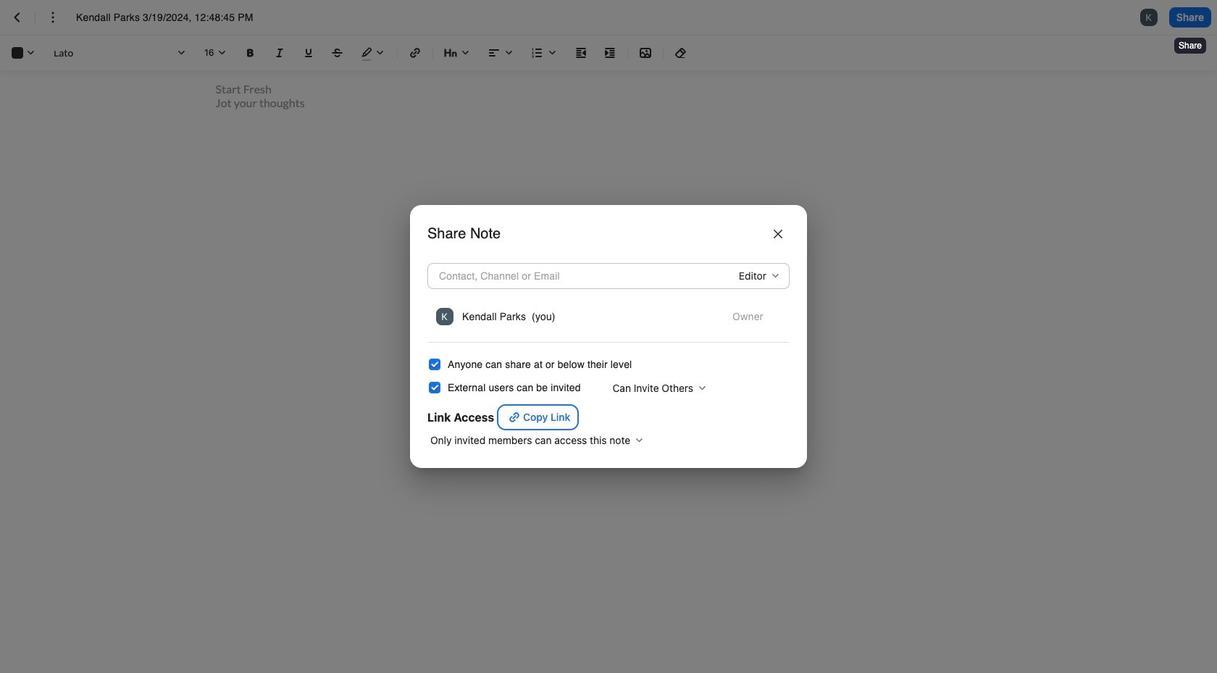 Task type: vqa. For each thing, say whether or not it's contained in the screenshot.
Profile picture
no



Task type: describe. For each thing, give the bounding box(es) containing it.
clear style image
[[673, 44, 690, 62]]

copy link image
[[506, 409, 523, 426]]

increase indent image
[[602, 44, 619, 62]]

Contact, Channel or Email text field
[[436, 266, 694, 287]]

insert image image
[[637, 44, 655, 62]]

decrease indent image
[[573, 44, 590, 62]]

bold image
[[242, 44, 260, 62]]



Task type: locate. For each thing, give the bounding box(es) containing it.
0 vertical spatial permission image
[[731, 266, 784, 287]]

None text field
[[76, 10, 273, 25]]

link image
[[407, 44, 424, 62]]

kendall parks image
[[436, 308, 454, 326]]

permission image
[[731, 266, 784, 287], [724, 307, 781, 327]]

None field
[[604, 378, 711, 398], [428, 430, 648, 451], [604, 378, 711, 398], [428, 430, 648, 451]]

tooltip
[[1174, 28, 1208, 55]]

1 vertical spatial permission image
[[724, 307, 781, 327]]

all notes image
[[9, 9, 26, 26]]

dialog
[[410, 205, 808, 468]]

strikethrough image
[[329, 44, 346, 62]]

menu item
[[433, 304, 784, 330]]

italic image
[[271, 44, 288, 62]]

underline image
[[300, 44, 317, 62]]

close image
[[774, 230, 783, 239]]



